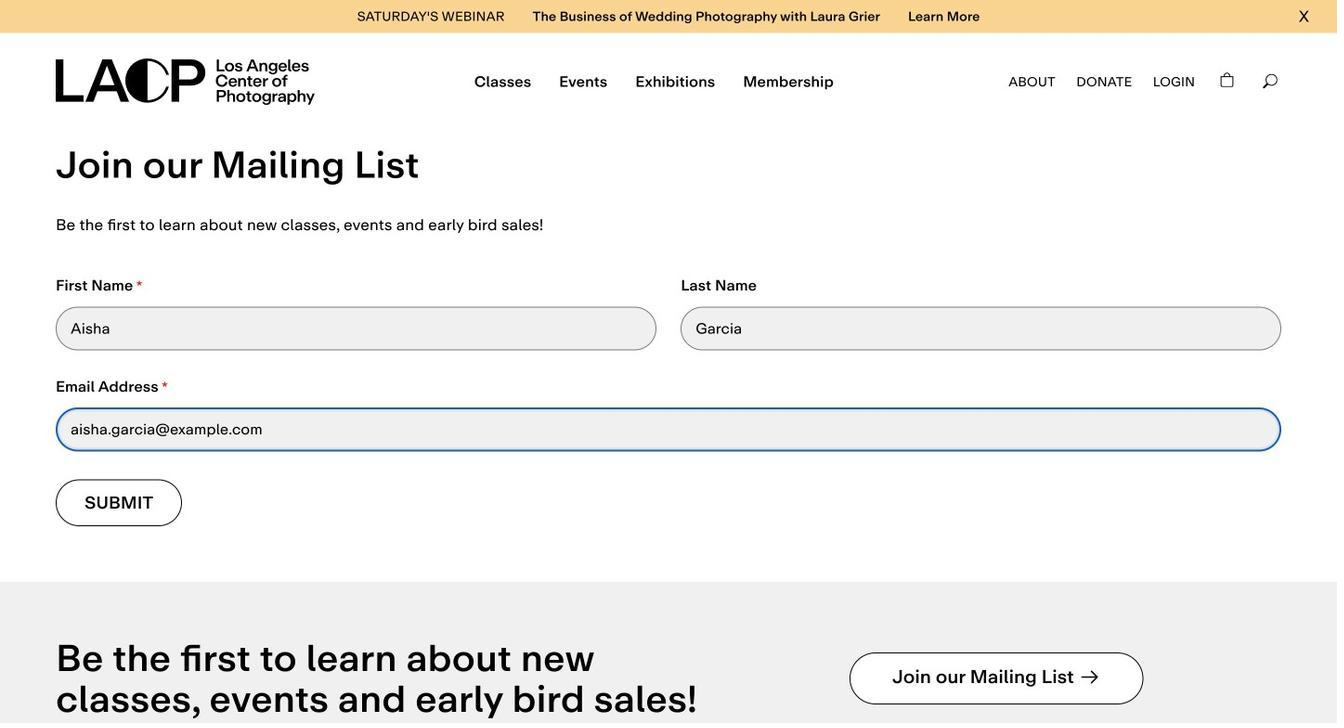 Task type: describe. For each thing, give the bounding box(es) containing it.
close announcement element
[[1299, 0, 1309, 33]]

seach this site image
[[1263, 74, 1278, 88]]



Task type: locate. For each thing, give the bounding box(es) containing it.
None text field
[[56, 307, 656, 351], [681, 307, 1282, 351], [56, 307, 656, 351], [681, 307, 1282, 351]]

None submit
[[56, 480, 182, 526]]

None email field
[[56, 408, 1282, 452]]

lacp - los angeles center of photography image
[[56, 58, 320, 105]]

view shopping cart image
[[1220, 73, 1235, 87]]



